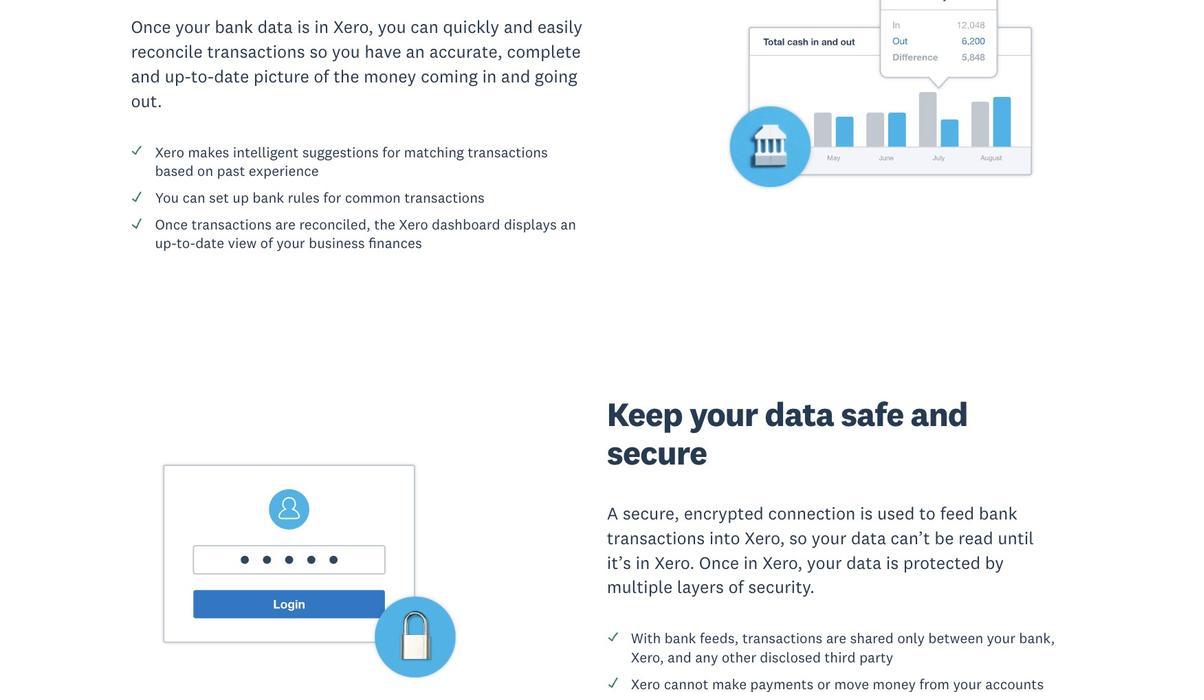 Task type: vqa. For each thing, say whether or not it's contained in the screenshot.
first the Interest
no



Task type: locate. For each thing, give the bounding box(es) containing it.
your
[[175, 16, 210, 38], [277, 234, 305, 253], [690, 394, 758, 435], [812, 527, 847, 549], [807, 552, 842, 574], [987, 630, 1016, 648]]

between
[[929, 630, 984, 648]]

transactions
[[207, 41, 305, 63], [468, 143, 548, 161], [405, 188, 485, 207], [191, 215, 272, 234], [607, 527, 705, 549], [743, 630, 823, 648]]

of right the layers
[[729, 577, 744, 599]]

and right safe
[[911, 394, 968, 435]]

the left money
[[334, 65, 359, 87]]

once
[[131, 16, 171, 38], [155, 215, 188, 234], [699, 552, 740, 574]]

you can set up bank rules for common transactions
[[155, 188, 485, 207]]

an right have
[[406, 41, 425, 63]]

your inside with bank feeds, transactions are shared only between your bank, xero, and any other disclosed third party
[[987, 630, 1016, 648]]

1 vertical spatial so
[[790, 527, 808, 549]]

0 vertical spatial are
[[275, 215, 296, 234]]

up- down reconcile
[[165, 65, 191, 87]]

xero, up security.
[[763, 552, 803, 574]]

only
[[898, 630, 925, 648]]

is left used
[[860, 503, 873, 525]]

1 vertical spatial an
[[561, 215, 576, 234]]

once down you
[[155, 215, 188, 234]]

1 horizontal spatial of
[[314, 65, 329, 87]]

bank inside with bank feeds, transactions are shared only between your bank, xero, and any other disclosed third party
[[665, 630, 696, 648]]

to- down you
[[177, 234, 196, 253]]

0 horizontal spatial of
[[260, 234, 273, 253]]

you left have
[[332, 41, 360, 63]]

1 vertical spatial up-
[[155, 234, 177, 253]]

1 horizontal spatial an
[[561, 215, 576, 234]]

1 horizontal spatial so
[[790, 527, 808, 549]]

and
[[504, 16, 533, 38], [131, 65, 160, 87], [501, 65, 531, 87], [911, 394, 968, 435], [668, 648, 692, 667]]

0 vertical spatial xero
[[155, 143, 184, 161]]

1 vertical spatial can
[[183, 188, 206, 207]]

0 horizontal spatial are
[[275, 215, 296, 234]]

xero, up have
[[333, 16, 374, 38]]

an
[[406, 41, 425, 63], [561, 215, 576, 234]]

security.
[[749, 577, 815, 599]]

1 vertical spatial are
[[827, 630, 847, 648]]

read
[[959, 527, 994, 549]]

0 horizontal spatial an
[[406, 41, 425, 63]]

set
[[209, 188, 229, 207]]

can left set
[[183, 188, 206, 207]]

can
[[411, 16, 439, 38], [183, 188, 206, 207]]

0 horizontal spatial the
[[334, 65, 359, 87]]

bank,
[[1020, 630, 1055, 648]]

is down can't
[[886, 552, 899, 574]]

1 vertical spatial xero
[[399, 215, 428, 234]]

in
[[314, 16, 329, 38], [482, 65, 497, 87], [636, 552, 650, 574], [744, 552, 758, 574]]

it's
[[607, 552, 631, 574]]

1 vertical spatial once
[[155, 215, 188, 234]]

2 vertical spatial once
[[699, 552, 740, 574]]

up-
[[165, 65, 191, 87], [155, 234, 177, 253]]

included image for xero makes intelligent suggestions for matching transactions based on past experience
[[131, 145, 143, 157]]

a bar chart showing the cash in and out of a business each month displays in xero. image
[[702, 0, 1060, 212], [702, 0, 1060, 212]]

1 horizontal spatial for
[[382, 143, 401, 161]]

1 vertical spatial of
[[260, 234, 273, 253]]

once for once your bank data is in xero, you can quickly and easily reconcile transactions so you have an accurate, complete and up-to-date picture of the money coming in and going out.
[[131, 16, 171, 38]]

to- inside once transactions are reconciled, the xero dashboard displays an up-to-date view of your business finances
[[177, 234, 196, 253]]

0 vertical spatial the
[[334, 65, 359, 87]]

once inside once your bank data is in xero, you can quickly and easily reconcile transactions so you have an accurate, complete and up-to-date picture of the money coming in and going out.
[[131, 16, 171, 38]]

1 horizontal spatial are
[[827, 630, 847, 648]]

an right displays on the left of the page
[[561, 215, 576, 234]]

the xero login screen displays alongside a padlock image
[[131, 450, 488, 693], [131, 450, 488, 693]]

1 vertical spatial to-
[[177, 234, 196, 253]]

and up complete
[[504, 16, 533, 38]]

and left the any
[[668, 648, 692, 667]]

0 horizontal spatial you
[[332, 41, 360, 63]]

so down connection
[[790, 527, 808, 549]]

1 vertical spatial the
[[374, 215, 396, 234]]

keep your data safe and secure
[[607, 394, 968, 474]]

you up have
[[378, 16, 406, 38]]

can left quickly
[[411, 16, 439, 38]]

bank inside a secure, encrypted connection is used to feed bank transactions into xero, so your data can't be read until it's in xero. once in xero, your data is protected by multiple layers of security.
[[979, 503, 1018, 525]]

xero up based
[[155, 143, 184, 161]]

matching
[[404, 143, 464, 161]]

can't
[[891, 527, 931, 549]]

on
[[197, 162, 213, 180]]

the up finances
[[374, 215, 396, 234]]

rules
[[288, 188, 320, 207]]

1 horizontal spatial the
[[374, 215, 396, 234]]

you
[[378, 16, 406, 38], [332, 41, 360, 63]]

of
[[314, 65, 329, 87], [260, 234, 273, 253], [729, 577, 744, 599]]

2 horizontal spatial of
[[729, 577, 744, 599]]

money
[[364, 65, 416, 87]]

1 vertical spatial is
[[860, 503, 873, 525]]

0 vertical spatial you
[[378, 16, 406, 38]]

xero.
[[655, 552, 695, 574]]

of right view on the left
[[260, 234, 273, 253]]

your inside the keep your data safe and secure
[[690, 394, 758, 435]]

2 horizontal spatial is
[[886, 552, 899, 574]]

1 horizontal spatial can
[[411, 16, 439, 38]]

date left picture
[[214, 65, 249, 87]]

once up reconcile
[[131, 16, 171, 38]]

and down complete
[[501, 65, 531, 87]]

complete
[[507, 41, 581, 63]]

have
[[365, 41, 402, 63]]

0 vertical spatial so
[[310, 41, 328, 63]]

date
[[214, 65, 249, 87], [195, 234, 224, 253]]

1 horizontal spatial you
[[378, 16, 406, 38]]

layers
[[677, 577, 724, 599]]

reconciled,
[[299, 215, 371, 234]]

encrypted
[[684, 503, 764, 525]]

for up reconciled,
[[323, 188, 341, 207]]

are down rules
[[275, 215, 296, 234]]

quickly
[[443, 16, 500, 38]]

the
[[334, 65, 359, 87], [374, 215, 396, 234]]

disclosed
[[760, 648, 821, 667]]

2 vertical spatial of
[[729, 577, 744, 599]]

used
[[878, 503, 915, 525]]

included image
[[131, 145, 143, 157], [131, 190, 143, 203], [607, 632, 620, 644], [607, 677, 620, 689]]

your inside once transactions are reconciled, the xero dashboard displays an up-to-date view of your business finances
[[277, 234, 305, 253]]

1 horizontal spatial xero
[[399, 215, 428, 234]]

transactions inside with bank feeds, transactions are shared only between your bank, xero, and any other disclosed third party
[[743, 630, 823, 648]]

0 vertical spatial up-
[[165, 65, 191, 87]]

0 horizontal spatial for
[[323, 188, 341, 207]]

secure
[[607, 432, 707, 474]]

until
[[998, 527, 1034, 549]]

experience
[[249, 162, 319, 180]]

party
[[860, 648, 894, 667]]

xero, down with
[[631, 648, 664, 667]]

are up third
[[827, 630, 847, 648]]

xero up finances
[[399, 215, 428, 234]]

xero,
[[333, 16, 374, 38], [745, 527, 785, 549], [763, 552, 803, 574], [631, 648, 664, 667]]

transactions inside once your bank data is in xero, you can quickly and easily reconcile transactions so you have an accurate, complete and up-to-date picture of the money coming in and going out.
[[207, 41, 305, 63]]

0 horizontal spatial is
[[297, 16, 310, 38]]

so
[[310, 41, 328, 63], [790, 527, 808, 549]]

once down the into
[[699, 552, 740, 574]]

once transactions are reconciled, the xero dashboard displays an up-to-date view of your business finances
[[155, 215, 576, 253]]

are
[[275, 215, 296, 234], [827, 630, 847, 648]]

xero
[[155, 143, 184, 161], [399, 215, 428, 234]]

0 vertical spatial of
[[314, 65, 329, 87]]

and inside the keep your data safe and secure
[[911, 394, 968, 435]]

are inside once transactions are reconciled, the xero dashboard displays an up-to-date view of your business finances
[[275, 215, 296, 234]]

for inside xero makes intelligent suggestions for matching transactions based on past experience
[[382, 143, 401, 161]]

protected
[[904, 552, 981, 574]]

reconcile
[[131, 41, 203, 63]]

0 vertical spatial to-
[[191, 65, 214, 87]]

0 vertical spatial date
[[214, 65, 249, 87]]

xero, right the into
[[745, 527, 785, 549]]

an inside once your bank data is in xero, you can quickly and easily reconcile transactions so you have an accurate, complete and up-to-date picture of the money coming in and going out.
[[406, 41, 425, 63]]

data inside the keep your data safe and secure
[[765, 394, 834, 435]]

for
[[382, 143, 401, 161], [323, 188, 341, 207]]

of right picture
[[314, 65, 329, 87]]

date left view on the left
[[195, 234, 224, 253]]

view
[[228, 234, 257, 253]]

0 vertical spatial an
[[406, 41, 425, 63]]

is inside once your bank data is in xero, you can quickly and easily reconcile transactions so you have an accurate, complete and up-to-date picture of the money coming in and going out.
[[297, 16, 310, 38]]

finances
[[369, 234, 422, 253]]

is
[[297, 16, 310, 38], [860, 503, 873, 525], [886, 552, 899, 574]]

once inside a secure, encrypted connection is used to feed bank transactions into xero, so your data can't be read until it's in xero. once in xero, your data is protected by multiple layers of security.
[[699, 552, 740, 574]]

xero, inside once your bank data is in xero, you can quickly and easily reconcile transactions so you have an accurate, complete and up-to-date picture of the money coming in and going out.
[[333, 16, 374, 38]]

bank inside once your bank data is in xero, you can quickly and easily reconcile transactions so you have an accurate, complete and up-to-date picture of the money coming in and going out.
[[215, 16, 253, 38]]

makes
[[188, 143, 229, 161]]

to-
[[191, 65, 214, 87], [177, 234, 196, 253]]

data
[[258, 16, 293, 38], [765, 394, 834, 435], [851, 527, 887, 549], [847, 552, 882, 574]]

included image for with bank feeds, transactions are shared only between your bank, xero, and any other disclosed third party
[[607, 632, 620, 644]]

1 horizontal spatial is
[[860, 503, 873, 525]]

any
[[696, 648, 718, 667]]

is up picture
[[297, 16, 310, 38]]

to- down reconcile
[[191, 65, 214, 87]]

0 vertical spatial once
[[131, 16, 171, 38]]

0 horizontal spatial so
[[310, 41, 328, 63]]

2 vertical spatial is
[[886, 552, 899, 574]]

transactions inside once transactions are reconciled, the xero dashboard displays an up-to-date view of your business finances
[[191, 215, 272, 234]]

secure,
[[623, 503, 680, 525]]

for left matching
[[382, 143, 401, 161]]

once inside once transactions are reconciled, the xero dashboard displays an up-to-date view of your business finances
[[155, 215, 188, 234]]

past
[[217, 162, 245, 180]]

included image
[[131, 217, 143, 229]]

coming
[[421, 65, 478, 87]]

date inside once your bank data is in xero, you can quickly and easily reconcile transactions so you have an accurate, complete and up-to-date picture of the money coming in and going out.
[[214, 65, 249, 87]]

0 vertical spatial can
[[411, 16, 439, 38]]

safe
[[841, 394, 904, 435]]

to
[[920, 503, 936, 525]]

shared
[[850, 630, 894, 648]]

so inside once your bank data is in xero, you can quickly and easily reconcile transactions so you have an accurate, complete and up-to-date picture of the money coming in and going out.
[[310, 41, 328, 63]]

up- down you
[[155, 234, 177, 253]]

xero inside xero makes intelligent suggestions for matching transactions based on past experience
[[155, 143, 184, 161]]

1 vertical spatial date
[[195, 234, 224, 253]]

bank
[[215, 16, 253, 38], [253, 188, 284, 207], [979, 503, 1018, 525], [665, 630, 696, 648]]

0 vertical spatial for
[[382, 143, 401, 161]]

0 vertical spatial is
[[297, 16, 310, 38]]

0 horizontal spatial xero
[[155, 143, 184, 161]]

so left have
[[310, 41, 328, 63]]

easily
[[538, 16, 583, 38]]



Task type: describe. For each thing, give the bounding box(es) containing it.
suggestions
[[302, 143, 379, 161]]

data inside once your bank data is in xero, you can quickly and easily reconcile transactions so you have an accurate, complete and up-to-date picture of the money coming in and going out.
[[258, 16, 293, 38]]

based
[[155, 162, 194, 180]]

dashboard
[[432, 215, 501, 234]]

1 vertical spatial for
[[323, 188, 341, 207]]

date inside once transactions are reconciled, the xero dashboard displays an up-to-date view of your business finances
[[195, 234, 224, 253]]

with
[[631, 630, 661, 648]]

to- inside once your bank data is in xero, you can quickly and easily reconcile transactions so you have an accurate, complete and up-to-date picture of the money coming in and going out.
[[191, 65, 214, 87]]

xero, inside with bank feeds, transactions are shared only between your bank, xero, and any other disclosed third party
[[631, 648, 664, 667]]

an inside once transactions are reconciled, the xero dashboard displays an up-to-date view of your business finances
[[561, 215, 576, 234]]

transactions inside a secure, encrypted connection is used to feed bank transactions into xero, so your data can't be read until it's in xero. once in xero, your data is protected by multiple layers of security.
[[607, 527, 705, 549]]

can inside once your bank data is in xero, you can quickly and easily reconcile transactions so you have an accurate, complete and up-to-date picture of the money coming in and going out.
[[411, 16, 439, 38]]

common
[[345, 188, 401, 207]]

going
[[535, 65, 578, 87]]

so inside a secure, encrypted connection is used to feed bank transactions into xero, so your data can't be read until it's in xero. once in xero, your data is protected by multiple layers of security.
[[790, 527, 808, 549]]

third
[[825, 648, 856, 667]]

with bank feeds, transactions are shared only between your bank, xero, and any other disclosed third party
[[631, 630, 1055, 667]]

is for used
[[860, 503, 873, 525]]

intelligent
[[233, 143, 299, 161]]

xero makes intelligent suggestions for matching transactions based on past experience
[[155, 143, 548, 180]]

feeds,
[[700, 630, 739, 648]]

the inside once transactions are reconciled, the xero dashboard displays an up-to-date view of your business finances
[[374, 215, 396, 234]]

and up out.
[[131, 65, 160, 87]]

displays
[[504, 215, 557, 234]]

of inside a secure, encrypted connection is used to feed bank transactions into xero, so your data can't be read until it's in xero. once in xero, your data is protected by multiple layers of security.
[[729, 577, 744, 599]]

a secure, encrypted connection is used to feed bank transactions into xero, so your data can't be read until it's in xero. once in xero, your data is protected by multiple layers of security.
[[607, 503, 1034, 599]]

once your bank data is in xero, you can quickly and easily reconcile transactions so you have an accurate, complete and up-to-date picture of the money coming in and going out.
[[131, 16, 583, 112]]

once for once transactions are reconciled, the xero dashboard displays an up-to-date view of your business finances
[[155, 215, 188, 234]]

feed
[[941, 503, 975, 525]]

is for in
[[297, 16, 310, 38]]

the inside once your bank data is in xero, you can quickly and easily reconcile transactions so you have an accurate, complete and up-to-date picture of the money coming in and going out.
[[334, 65, 359, 87]]

of inside once transactions are reconciled, the xero dashboard displays an up-to-date view of your business finances
[[260, 234, 273, 253]]

picture
[[254, 65, 309, 87]]

your inside once your bank data is in xero, you can quickly and easily reconcile transactions so you have an accurate, complete and up-to-date picture of the money coming in and going out.
[[175, 16, 210, 38]]

included image for you can set up bank rules for common transactions
[[131, 190, 143, 203]]

xero inside once transactions are reconciled, the xero dashboard displays an up-to-date view of your business finances
[[399, 215, 428, 234]]

other
[[722, 648, 757, 667]]

multiple
[[607, 577, 673, 599]]

are inside with bank feeds, transactions are shared only between your bank, xero, and any other disclosed third party
[[827, 630, 847, 648]]

keep
[[607, 394, 683, 435]]

business
[[309, 234, 365, 253]]

up- inside once transactions are reconciled, the xero dashboard displays an up-to-date view of your business finances
[[155, 234, 177, 253]]

a
[[607, 503, 619, 525]]

connection
[[769, 503, 856, 525]]

up
[[233, 188, 249, 207]]

0 horizontal spatial can
[[183, 188, 206, 207]]

of inside once your bank data is in xero, you can quickly and easily reconcile transactions so you have an accurate, complete and up-to-date picture of the money coming in and going out.
[[314, 65, 329, 87]]

by
[[985, 552, 1004, 574]]

accurate,
[[430, 41, 503, 63]]

you
[[155, 188, 179, 207]]

and inside with bank feeds, transactions are shared only between your bank, xero, and any other disclosed third party
[[668, 648, 692, 667]]

be
[[935, 527, 954, 549]]

1 vertical spatial you
[[332, 41, 360, 63]]

out.
[[131, 90, 162, 112]]

into
[[710, 527, 741, 549]]

transactions inside xero makes intelligent suggestions for matching transactions based on past experience
[[468, 143, 548, 161]]

up- inside once your bank data is in xero, you can quickly and easily reconcile transactions so you have an accurate, complete and up-to-date picture of the money coming in and going out.
[[165, 65, 191, 87]]



